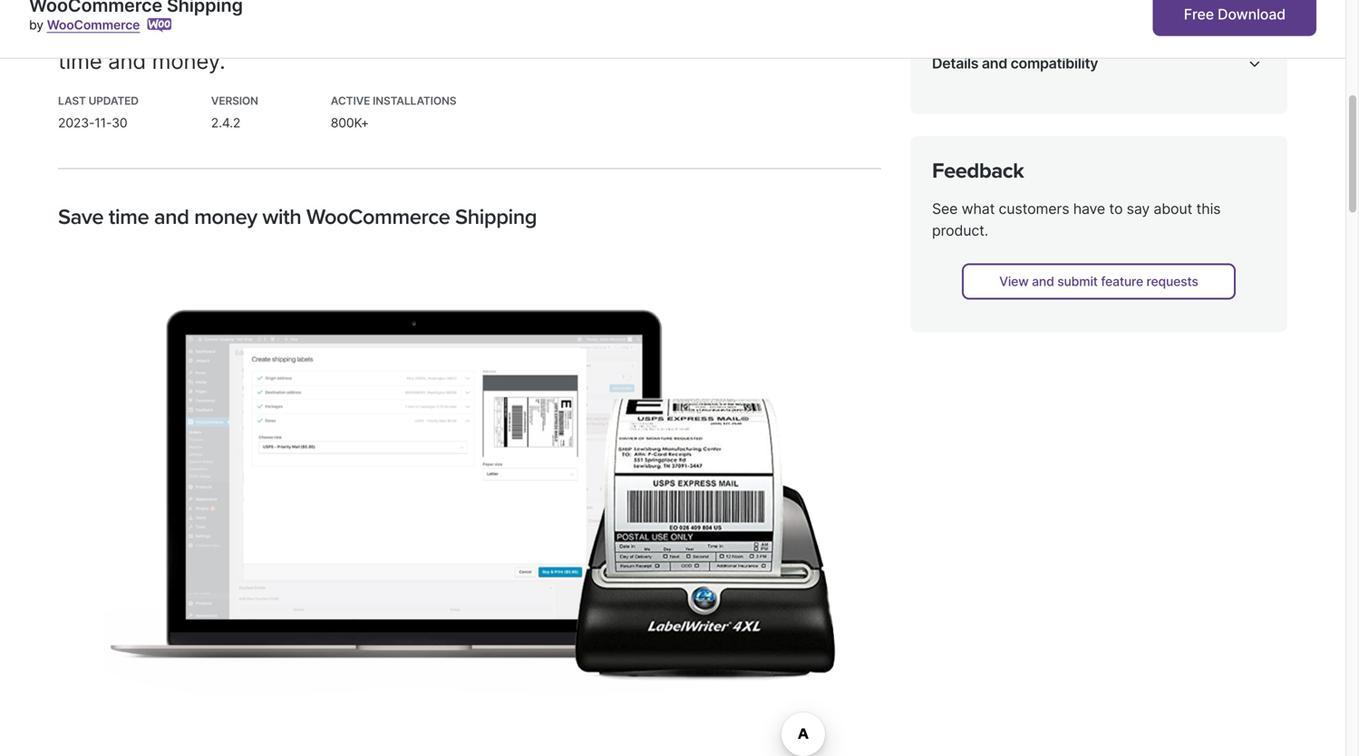 Task type: describe. For each thing, give the bounding box(es) containing it.
this
[[1196, 200, 1221, 218]]

1 horizontal spatial 2023-
[[1059, 134, 1095, 149]]

category
[[932, 167, 988, 182]]

options
[[1193, 273, 1240, 289]]

details and compatibility
[[932, 54, 1098, 72]]

woocommerce shipping
[[29, 5, 243, 28]]

cart and checkout features link
[[1059, 238, 1237, 271]]

shipping, delivery and fulfillment
[[1059, 202, 1258, 218]]

view and submit feature requests link
[[962, 263, 1236, 300]]

labels
[[267, 0, 327, 9]]

last updated 2023-11-30
[[58, 94, 139, 130]]

version for version
[[932, 101, 978, 116]]

usps
[[111, 0, 168, 9]]

30 inside last updated 2023-11-30
[[112, 115, 127, 130]]

update
[[961, 134, 1003, 149]]

your
[[438, 0, 483, 9]]

carriers
[[1178, 255, 1226, 271]]

delivery inside , shipping , carriers , delivery and shipping options , inventory and fulfillment
[[1059, 273, 1108, 289]]

2.4.2 inside version 2.4.2
[[211, 115, 240, 130]]

and right the details
[[982, 54, 1007, 72]]

save time and money with woocommerce shipping
[[58, 204, 537, 230]]

product.
[[932, 222, 988, 239]]

is
[[588, 15, 604, 41]]

time inside print usps and dhl labels right from your woocommerce dashboard and instantly save on shipping. woocommerce shipping is free to use and saves you time and money.
[[58, 47, 102, 74]]

details
[[932, 54, 979, 72]]

view
[[999, 274, 1029, 289]]

fulfillment inside , shipping , carriers , delivery and shipping options , inventory and fulfillment
[[1144, 291, 1207, 306]]

version for version history
[[1139, 134, 1184, 149]]

by
[[29, 29, 43, 44]]

, up feature
[[1111, 255, 1115, 271]]

version history
[[1139, 134, 1229, 149]]

to inside print usps and dhl labels right from your woocommerce dashboard and instantly save on shipping. woocommerce shipping is free to use and saves you time and money.
[[656, 15, 677, 41]]

on
[[203, 15, 228, 41]]

free download link
[[1153, 4, 1316, 48]]

inventory
[[1059, 291, 1116, 306]]

800k+
[[331, 115, 369, 130]]

see
[[932, 200, 958, 218]]

shipping inside print usps and dhl labels right from your woocommerce dashboard and instantly save on shipping. woocommerce shipping is free to use and saves you time and money.
[[494, 15, 582, 41]]

and inside cart and checkout features
[[1153, 238, 1176, 253]]

, up options at the top right
[[1226, 255, 1230, 271]]

worldwide
[[1075, 324, 1140, 339]]

2023- inside last updated 2023-11-30
[[58, 115, 95, 130]]

and up inventory and fulfillment link
[[1111, 273, 1134, 289]]

carriers link
[[1178, 255, 1226, 271]]

and up the save
[[174, 0, 212, 9]]

inventory and fulfillment link
[[1059, 291, 1207, 306]]

developed by woocommerce image
[[147, 30, 172, 44]]

about
[[1154, 200, 1192, 218]]

installations
[[373, 94, 456, 107]]

shipping,
[[1059, 202, 1115, 218]]

use
[[683, 15, 719, 41]]

save
[[58, 204, 103, 230]]

last update
[[932, 134, 1003, 149]]

2023-11-30
[[1059, 134, 1128, 149]]

version for version 2.4.2
[[211, 94, 258, 107]]

11- inside last updated 2023-11-30
[[95, 115, 112, 130]]

shipping link
[[1118, 255, 1171, 271]]

free download
[[1184, 17, 1286, 35]]

with
[[262, 204, 301, 230]]

, right requests at the right of the page
[[1240, 273, 1243, 289]]

customers
[[999, 200, 1069, 218]]

by woocommerce
[[29, 29, 140, 44]]

what
[[962, 200, 995, 218]]

shipping.
[[234, 15, 326, 41]]

to inside see what customers have to say about this product.
[[1109, 200, 1123, 218]]

download
[[1218, 17, 1286, 35]]

and down feature
[[1119, 291, 1141, 306]]

1 vertical spatial 11-
[[1095, 134, 1112, 149]]

, shipping , carriers , delivery and shipping options , inventory and fulfillment
[[1059, 255, 1243, 306]]

and inside view and submit feature requests link
[[1032, 274, 1054, 289]]

dashboard
[[650, 0, 759, 9]]



Task type: vqa. For each thing, say whether or not it's contained in the screenshot.


Task type: locate. For each thing, give the bounding box(es) containing it.
2 horizontal spatial version
[[1139, 134, 1184, 149]]

delivery down the features
[[1059, 273, 1108, 289]]

1 horizontal spatial time
[[109, 204, 149, 230]]

version
[[211, 94, 258, 107], [932, 101, 978, 116], [1139, 134, 1184, 149]]

1 vertical spatial 30
[[1112, 134, 1128, 149]]

1 horizontal spatial 11-
[[1095, 134, 1112, 149]]

save
[[150, 15, 197, 41]]

version up the last update
[[932, 101, 978, 116]]

last left "updated" on the left top of page
[[58, 94, 86, 107]]

right
[[333, 0, 379, 9]]

delivery
[[1118, 202, 1167, 218], [1059, 273, 1108, 289]]

0 horizontal spatial 2.4.2
[[211, 115, 240, 130]]

money.
[[152, 47, 225, 74]]

fulfillment up checkout on the right of page
[[1196, 202, 1258, 218]]

dhl
[[218, 0, 261, 9]]

1 horizontal spatial 30
[[1112, 134, 1128, 149]]

1 horizontal spatial version
[[932, 101, 978, 116]]

cart
[[1124, 238, 1150, 253]]

last inside last updated 2023-11-30
[[58, 94, 86, 107]]

feature
[[1101, 274, 1143, 289]]

to
[[656, 15, 677, 41], [1109, 200, 1123, 218]]

shipping
[[167, 5, 243, 28], [494, 15, 582, 41], [455, 204, 537, 230], [1118, 255, 1171, 271], [1137, 273, 1190, 289]]

11-
[[95, 115, 112, 130], [1095, 134, 1112, 149]]

11- down "updated" on the left top of page
[[95, 115, 112, 130]]

0 horizontal spatial version
[[211, 94, 258, 107]]

11- up the have
[[1095, 134, 1112, 149]]

and left money
[[154, 204, 189, 230]]

1 horizontal spatial 2.4.2
[[1059, 101, 1088, 116]]

fulfillment down requests at the right of the page
[[1144, 291, 1207, 306]]

30
[[112, 115, 127, 130], [1112, 134, 1128, 149]]

feedback
[[932, 158, 1024, 184]]

shipping, delivery and fulfillment link
[[1059, 202, 1258, 218]]

0 vertical spatial delivery
[[1118, 202, 1167, 218]]

countries
[[932, 324, 991, 339]]

print
[[58, 0, 105, 9]]

and left this
[[1170, 202, 1193, 218]]

0 vertical spatial fulfillment
[[1196, 202, 1258, 218]]

2.4.2 up 2023-11-30
[[1059, 101, 1088, 116]]

,
[[1111, 255, 1115, 271], [1171, 255, 1174, 271], [1226, 255, 1230, 271], [1240, 273, 1243, 289]]

to left the use on the right top
[[656, 15, 677, 41]]

time right save
[[109, 204, 149, 230]]

1 vertical spatial fulfillment
[[1144, 291, 1207, 306]]

version 2.4.2
[[211, 94, 258, 130]]

and up saves
[[765, 0, 803, 9]]

2023- down "updated" on the left top of page
[[58, 115, 95, 130]]

saves
[[769, 15, 827, 41]]

from
[[385, 0, 432, 9]]

cart and checkout features
[[1059, 238, 1237, 271]]

woocommerce
[[489, 0, 644, 9], [29, 5, 162, 28], [332, 15, 488, 41], [47, 29, 140, 44], [306, 204, 450, 230]]

have
[[1073, 200, 1105, 218]]

to left say
[[1109, 200, 1123, 218]]

1 vertical spatial last
[[932, 134, 958, 149]]

0 vertical spatial 2023-
[[58, 115, 95, 130]]

view and submit feature requests
[[999, 274, 1198, 289]]

0 horizontal spatial last
[[58, 94, 86, 107]]

version history link
[[1139, 134, 1229, 149]]

, up requests at the right of the page
[[1171, 255, 1174, 271]]

see what customers have to say about this product.
[[932, 200, 1221, 239]]

chevron up image
[[1244, 53, 1266, 74]]

1 vertical spatial to
[[1109, 200, 1123, 218]]

requests
[[1147, 274, 1198, 289]]

1 vertical spatial 2023-
[[1059, 134, 1095, 149]]

1 horizontal spatial delivery
[[1118, 202, 1167, 218]]

last for last updated 2023-11-30
[[58, 94, 86, 107]]

time
[[58, 47, 102, 74], [109, 204, 149, 230]]

active
[[331, 94, 370, 107]]

you
[[833, 15, 870, 41]]

0 horizontal spatial 11-
[[95, 115, 112, 130]]

2023- up the have
[[1059, 134, 1095, 149]]

woocommerce link
[[47, 29, 140, 44]]

and
[[174, 0, 212, 9], [765, 0, 803, 9], [725, 15, 763, 41], [108, 47, 146, 74], [982, 54, 1007, 72], [1170, 202, 1193, 218], [154, 204, 189, 230], [1153, 238, 1176, 253], [1111, 273, 1134, 289], [1032, 274, 1054, 289], [1119, 291, 1141, 306]]

fulfillment
[[1196, 202, 1258, 218], [1144, 291, 1207, 306]]

and right the use on the right top
[[725, 15, 763, 41]]

1 vertical spatial time
[[109, 204, 149, 230]]

say
[[1127, 200, 1150, 218]]

and up shipping link
[[1153, 238, 1176, 253]]

0 vertical spatial 11-
[[95, 115, 112, 130]]

free
[[610, 15, 650, 41]]

last up category
[[932, 134, 958, 149]]

money
[[194, 204, 257, 230]]

and down woocommerce link
[[108, 47, 146, 74]]

version left history
[[1139, 134, 1184, 149]]

0 vertical spatial last
[[58, 94, 86, 107]]

0 horizontal spatial to
[[656, 15, 677, 41]]

and right view
[[1032, 274, 1054, 289]]

compatibility
[[1011, 54, 1098, 72]]

time down the by woocommerce
[[58, 47, 102, 74]]

0 horizontal spatial 30
[[112, 115, 127, 130]]

30 down "updated" on the left top of page
[[112, 115, 127, 130]]

0 horizontal spatial 2023-
[[58, 115, 95, 130]]

checkout
[[1179, 238, 1237, 253]]

0 vertical spatial 30
[[112, 115, 127, 130]]

0 horizontal spatial time
[[58, 47, 102, 74]]

2.4.2 down the money.
[[211, 115, 240, 130]]

submit
[[1057, 274, 1098, 289]]

version down the money.
[[211, 94, 258, 107]]

history
[[1187, 134, 1229, 149]]

delivery up 'cart'
[[1118, 202, 1167, 218]]

instantly
[[58, 15, 144, 41]]

1 horizontal spatial to
[[1109, 200, 1123, 218]]

features
[[1059, 255, 1111, 271]]

0 horizontal spatial delivery
[[1059, 273, 1108, 289]]

print usps and dhl labels right from your woocommerce dashboard and instantly save on shipping. woocommerce shipping is free to use and saves you time and money.
[[58, 0, 870, 74]]

30 left version history
[[1112, 134, 1128, 149]]

last for last update
[[932, 134, 958, 149]]

2.4.2
[[1059, 101, 1088, 116], [211, 115, 240, 130]]

updated
[[88, 94, 139, 107]]

free
[[1184, 17, 1214, 35]]

0 vertical spatial time
[[58, 47, 102, 74]]

last
[[58, 94, 86, 107], [932, 134, 958, 149]]

delivery and shipping options link
[[1059, 273, 1240, 289]]

1 horizontal spatial last
[[932, 134, 958, 149]]

2023-
[[58, 115, 95, 130], [1059, 134, 1095, 149]]

0 vertical spatial to
[[656, 15, 677, 41]]

1 vertical spatial delivery
[[1059, 273, 1108, 289]]

active installations 800k+
[[331, 94, 456, 130]]



